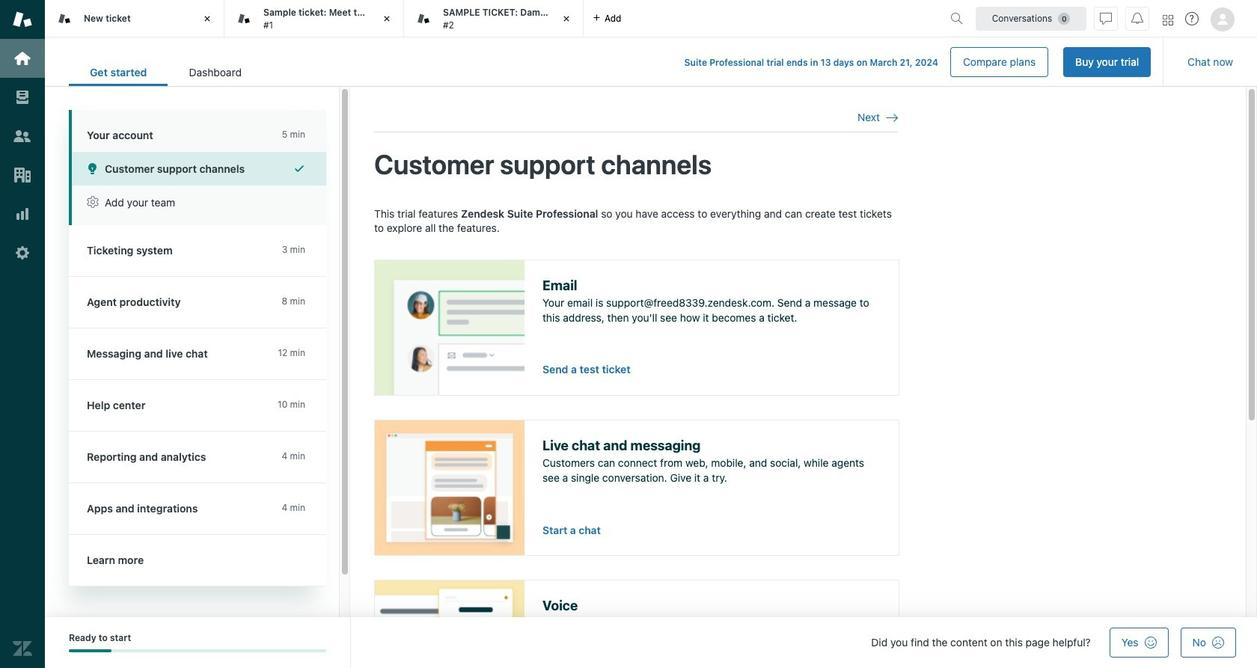Task type: locate. For each thing, give the bounding box(es) containing it.
heading
[[69, 110, 326, 152]]

main element
[[0, 0, 45, 669]]

tab list
[[69, 58, 263, 86]]

organizations image
[[13, 165, 32, 185]]

0 horizontal spatial close image
[[200, 11, 215, 26]]

get help image
[[1186, 12, 1199, 25]]

close image
[[200, 11, 215, 26], [380, 11, 395, 26]]

progress-bar progress bar
[[69, 650, 326, 653]]

example of email conversation inside of the ticketing system and the customer is asking the agent about reimbursement policy. image
[[375, 260, 525, 395]]

zendesk image
[[13, 639, 32, 659]]

1 close image from the left
[[200, 11, 215, 26]]

region
[[374, 206, 900, 669]]

progress bar image
[[69, 650, 112, 653]]

1 horizontal spatial close image
[[380, 11, 395, 26]]

footer
[[45, 618, 1258, 669]]

admin image
[[13, 243, 32, 263]]

get started image
[[13, 49, 32, 68]]

tab
[[45, 0, 225, 37], [225, 0, 404, 37], [404, 0, 584, 37], [168, 58, 263, 86]]

example of conversation inside of messaging and the customer is asking the agent about changing the size of the retail order. image
[[375, 421, 525, 555]]

zendesk support image
[[13, 10, 32, 29]]



Task type: describe. For each thing, give the bounding box(es) containing it.
example of how the agent accepts an incoming phone call as well as how to log the details of the call. image
[[375, 581, 525, 669]]

2 close image from the left
[[380, 11, 395, 26]]

views image
[[13, 88, 32, 107]]

tabs tab list
[[45, 0, 945, 37]]

close image
[[559, 11, 574, 26]]

March 21, 2024 text field
[[870, 57, 939, 68]]

button displays agent's chat status as invisible. image
[[1101, 12, 1113, 24]]

customers image
[[13, 127, 32, 146]]

reporting image
[[13, 204, 32, 224]]

zendesk products image
[[1163, 15, 1174, 25]]

content-title region
[[374, 148, 898, 182]]

notifications image
[[1132, 12, 1144, 24]]



